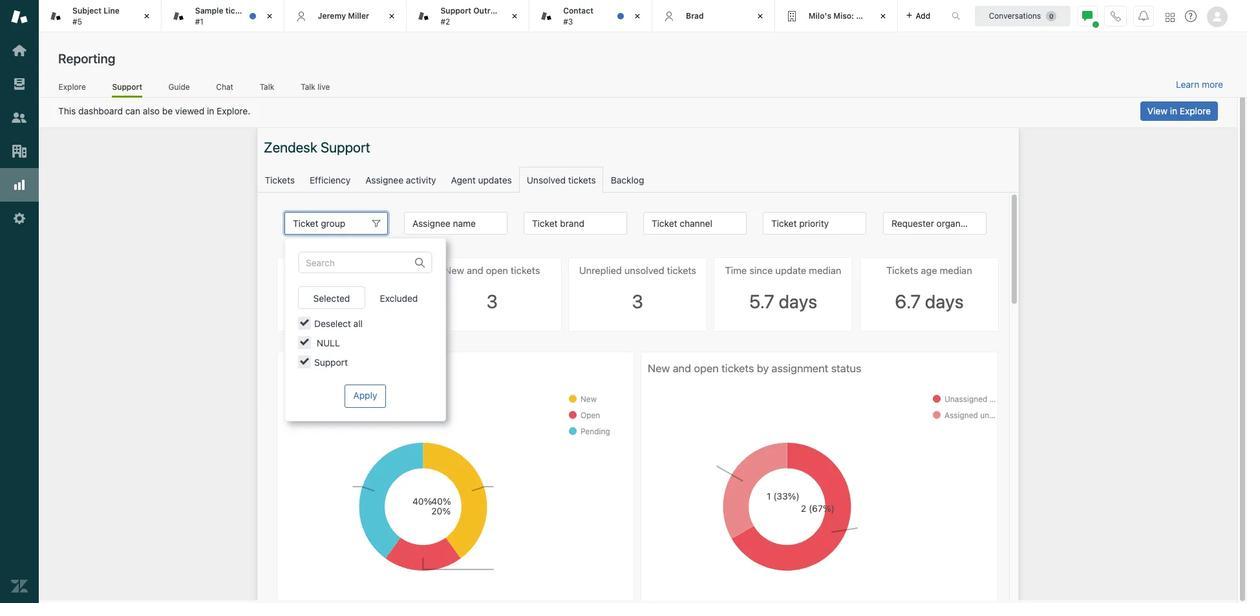 Task type: describe. For each thing, give the bounding box(es) containing it.
talk link
[[259, 82, 275, 96]]

conversations button
[[975, 5, 1071, 26]]

talk for talk live
[[301, 82, 315, 92]]

chat link
[[216, 82, 234, 96]]

explore link
[[58, 82, 86, 96]]

subject line #5
[[72, 6, 120, 26]]

guide
[[168, 82, 190, 92]]

zendesk products image
[[1166, 13, 1175, 22]]

button displays agent's chat status as online. image
[[1082, 11, 1093, 21]]

support link
[[112, 82, 142, 98]]

main element
[[0, 0, 39, 603]]

this
[[58, 105, 76, 116]]

explore inside 'link'
[[59, 82, 86, 92]]

view in explore
[[1148, 105, 1211, 116]]

tab containing subject line
[[39, 0, 162, 32]]

be
[[162, 105, 173, 116]]

add
[[916, 11, 931, 20]]

guide link
[[168, 82, 190, 96]]

#1 tab
[[162, 0, 284, 32]]

viewed
[[175, 105, 204, 116]]

line
[[104, 6, 120, 16]]

explore.
[[217, 105, 250, 116]]

reporting
[[58, 51, 115, 66]]

more
[[1202, 79, 1223, 90]]

support for support outreach #2
[[441, 6, 471, 16]]

tab containing support outreach
[[407, 0, 530, 32]]

subject
[[72, 6, 102, 16]]

notifications image
[[1139, 11, 1149, 21]]

in inside button
[[1170, 105, 1178, 116]]

1 close image from the left
[[140, 10, 153, 23]]

#3
[[563, 16, 573, 26]]

brad tab
[[652, 0, 775, 32]]

outreach
[[473, 6, 509, 16]]

get started image
[[11, 42, 28, 59]]

learn
[[1176, 79, 1200, 90]]

1 in from the left
[[207, 105, 214, 116]]



Task type: locate. For each thing, give the bounding box(es) containing it.
2 close image from the left
[[631, 10, 644, 23]]

1 close image from the left
[[263, 10, 276, 23]]

learn more
[[1176, 79, 1223, 90]]

4 tab from the left
[[775, 0, 898, 32]]

4 close image from the left
[[754, 10, 767, 23]]

tab containing contact
[[530, 0, 652, 32]]

0 horizontal spatial explore
[[59, 82, 86, 92]]

2 close image from the left
[[386, 10, 399, 23]]

close image left brad
[[631, 10, 644, 23]]

conversations
[[989, 11, 1041, 20]]

talk
[[260, 82, 274, 92], [301, 82, 315, 92]]

0 horizontal spatial support
[[112, 82, 142, 92]]

view
[[1148, 105, 1168, 116]]

view in explore button
[[1141, 102, 1218, 121]]

talk left live
[[301, 82, 315, 92]]

close image inside #1 tab
[[263, 10, 276, 23]]

0 horizontal spatial close image
[[263, 10, 276, 23]]

views image
[[11, 76, 28, 92]]

customers image
[[11, 109, 28, 126]]

tabs tab list
[[39, 0, 938, 32]]

explore
[[59, 82, 86, 92], [1180, 105, 1211, 116]]

talk right chat
[[260, 82, 274, 92]]

jeremy miller
[[318, 11, 369, 21]]

close image inside jeremy miller tab
[[386, 10, 399, 23]]

reporting image
[[11, 177, 28, 193]]

get help image
[[1185, 10, 1197, 22]]

contact
[[563, 6, 594, 16]]

can
[[125, 105, 140, 116]]

1 tab from the left
[[39, 0, 162, 32]]

#1
[[195, 16, 204, 26]]

support outreach #2
[[441, 6, 509, 26]]

2 in from the left
[[1170, 105, 1178, 116]]

miller
[[348, 11, 369, 21]]

zendesk image
[[11, 578, 28, 595]]

support
[[441, 6, 471, 16], [112, 82, 142, 92]]

1 vertical spatial explore
[[1180, 105, 1211, 116]]

0 horizontal spatial talk
[[260, 82, 274, 92]]

live
[[318, 82, 330, 92]]

admin image
[[11, 210, 28, 227]]

support up can
[[112, 82, 142, 92]]

#5
[[72, 16, 82, 26]]

in
[[207, 105, 214, 116], [1170, 105, 1178, 116]]

support for support
[[112, 82, 142, 92]]

this dashboard can also be viewed in explore.
[[58, 105, 250, 116]]

0 horizontal spatial in
[[207, 105, 214, 116]]

1 horizontal spatial support
[[441, 6, 471, 16]]

explore inside button
[[1180, 105, 1211, 116]]

also
[[143, 105, 160, 116]]

5 close image from the left
[[877, 10, 889, 23]]

1 horizontal spatial in
[[1170, 105, 1178, 116]]

learn more link
[[1176, 79, 1223, 91]]

2 tab from the left
[[407, 0, 530, 32]]

explore down learn more link
[[1180, 105, 1211, 116]]

chat
[[216, 82, 233, 92]]

jeremy miller tab
[[284, 0, 407, 32]]

1 horizontal spatial close image
[[631, 10, 644, 23]]

tab
[[39, 0, 162, 32], [407, 0, 530, 32], [530, 0, 652, 32], [775, 0, 898, 32]]

close image inside "brad" tab
[[754, 10, 767, 23]]

1 vertical spatial support
[[112, 82, 142, 92]]

close image
[[263, 10, 276, 23], [631, 10, 644, 23]]

organizations image
[[11, 143, 28, 160]]

close image inside tab
[[631, 10, 644, 23]]

contact #3
[[563, 6, 594, 26]]

close image for #1
[[263, 10, 276, 23]]

jeremy
[[318, 11, 346, 21]]

talk live link
[[300, 82, 330, 96]]

talk inside talk live link
[[301, 82, 315, 92]]

1 talk from the left
[[260, 82, 274, 92]]

dashboard
[[78, 105, 123, 116]]

3 close image from the left
[[508, 10, 521, 23]]

close image
[[140, 10, 153, 23], [386, 10, 399, 23], [508, 10, 521, 23], [754, 10, 767, 23], [877, 10, 889, 23]]

explore up this
[[59, 82, 86, 92]]

in right view
[[1170, 105, 1178, 116]]

1 horizontal spatial talk
[[301, 82, 315, 92]]

close image for #3
[[631, 10, 644, 23]]

add button
[[898, 0, 938, 32]]

3 tab from the left
[[530, 0, 652, 32]]

2 talk from the left
[[301, 82, 315, 92]]

1 horizontal spatial explore
[[1180, 105, 1211, 116]]

brad
[[686, 11, 704, 21]]

0 vertical spatial support
[[441, 6, 471, 16]]

support up #2
[[441, 6, 471, 16]]

zendesk support image
[[11, 8, 28, 25]]

support inside support outreach #2
[[441, 6, 471, 16]]

talk for talk
[[260, 82, 274, 92]]

#2
[[441, 16, 450, 26]]

talk live
[[301, 82, 330, 92]]

talk inside talk link
[[260, 82, 274, 92]]

close image left jeremy
[[263, 10, 276, 23]]

in right viewed
[[207, 105, 214, 116]]

0 vertical spatial explore
[[59, 82, 86, 92]]



Task type: vqa. For each thing, say whether or not it's contained in the screenshot.
jeremy miller TAB
yes



